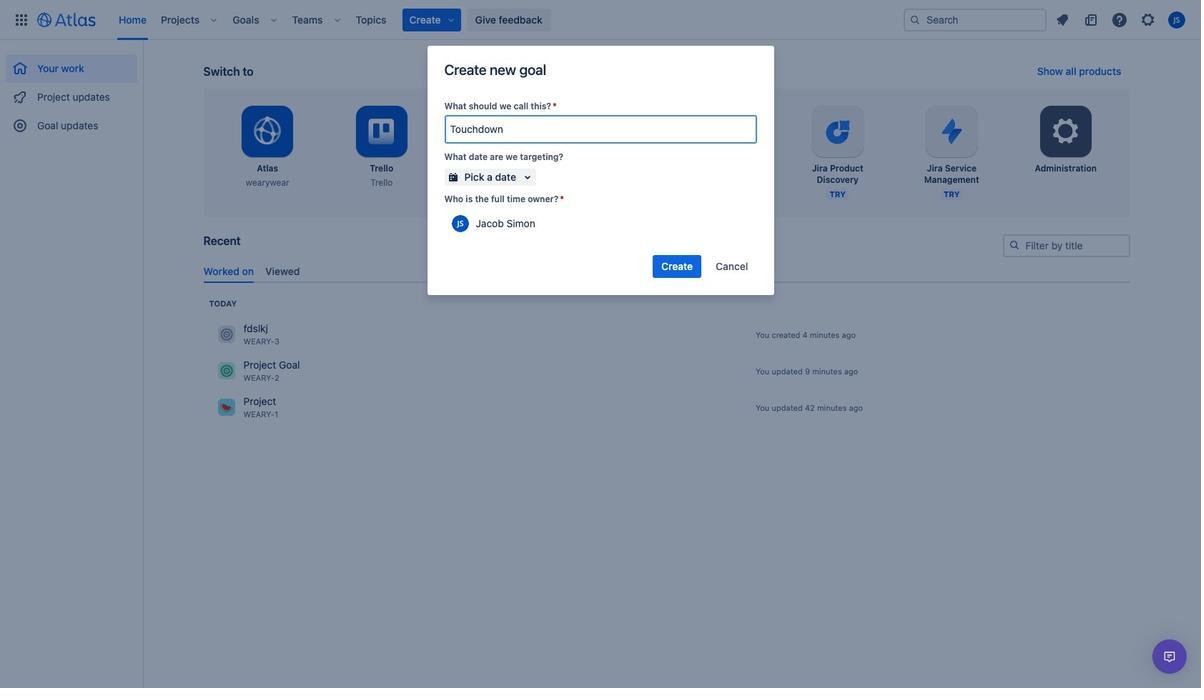 Task type: vqa. For each thing, say whether or not it's contained in the screenshot.
tab list
yes



Task type: describe. For each thing, give the bounding box(es) containing it.
Filter by title field
[[1005, 236, 1129, 256]]

search image
[[1009, 240, 1020, 251]]

2 townsquare image from the top
[[218, 399, 235, 417]]

1 townsquare image from the top
[[218, 363, 235, 380]]

search image
[[910, 14, 921, 25]]

open intercom messenger image
[[1162, 649, 1179, 666]]

Search field
[[904, 8, 1047, 31]]



Task type: locate. For each thing, give the bounding box(es) containing it.
heading
[[209, 298, 237, 310]]

settings image
[[1049, 114, 1083, 149]]

tab list
[[198, 259, 1136, 283]]

banner
[[0, 0, 1202, 40]]

top element
[[9, 0, 904, 40]]

townsquare image
[[218, 363, 235, 380], [218, 399, 235, 417]]

townsquare image
[[218, 326, 235, 344]]

help image
[[1111, 11, 1129, 28]]

1 vertical spatial townsquare image
[[218, 399, 235, 417]]

group
[[6, 40, 137, 144]]

0 vertical spatial townsquare image
[[218, 363, 235, 380]]

None field
[[446, 117, 756, 142]]



